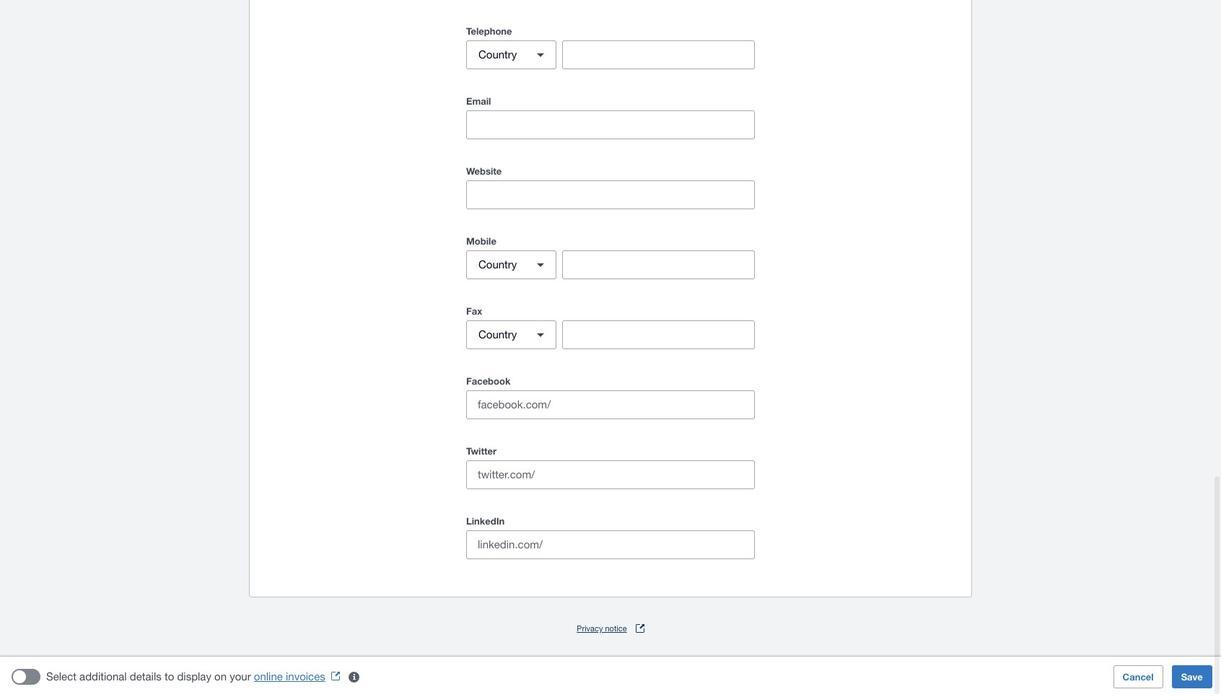 Task type: vqa. For each thing, say whether or not it's contained in the screenshot.
Approval
no



Task type: locate. For each thing, give the bounding box(es) containing it.
your
[[230, 671, 251, 683]]

select additional details to display on your online invoices
[[46, 671, 325, 683]]

Facebook text field
[[551, 391, 754, 419]]

None text field
[[563, 41, 754, 69], [563, 251, 754, 279], [563, 41, 754, 69], [563, 251, 754, 279]]

3 country from the top
[[479, 328, 517, 341]]

country down mobile
[[479, 258, 517, 271]]

1 country button from the top
[[466, 40, 557, 69]]

2 country button from the top
[[466, 250, 557, 279]]

additional
[[79, 671, 127, 683]]

country button down fax
[[466, 321, 557, 349]]

display
[[177, 671, 211, 683]]

country down telephone
[[479, 48, 517, 61]]

country
[[479, 48, 517, 61], [479, 258, 517, 271], [479, 328, 517, 341]]

twitter.com/
[[478, 469, 535, 481]]

save button
[[1172, 666, 1213, 689]]

0 vertical spatial country button
[[466, 40, 557, 69]]

country button down mobile
[[466, 250, 557, 279]]

0 vertical spatial country
[[479, 48, 517, 61]]

2 vertical spatial country button
[[466, 321, 557, 349]]

online invoices link
[[254, 671, 346, 683]]

privacy
[[577, 624, 603, 633]]

website
[[466, 165, 502, 177]]

country down fax
[[479, 328, 517, 341]]

1 country from the top
[[479, 48, 517, 61]]

2 country from the top
[[479, 258, 517, 271]]

mobile
[[466, 235, 497, 247]]

1 vertical spatial country button
[[466, 250, 557, 279]]

Website text field
[[467, 181, 754, 209]]

3 country button from the top
[[466, 321, 557, 349]]

2 vertical spatial country
[[479, 328, 517, 341]]

linkedin
[[466, 515, 505, 527]]

on
[[214, 671, 227, 683]]

country button down telephone
[[466, 40, 557, 69]]

None text field
[[563, 321, 754, 349]]

invoices
[[286, 671, 325, 683]]

LinkedIn text field
[[543, 531, 754, 559]]

fax
[[466, 305, 482, 317]]

1 vertical spatial country
[[479, 258, 517, 271]]

country button
[[466, 40, 557, 69], [466, 250, 557, 279], [466, 321, 557, 349]]



Task type: describe. For each thing, give the bounding box(es) containing it.
save
[[1182, 671, 1203, 683]]

privacy notice link
[[577, 620, 644, 637]]

telephone
[[466, 25, 512, 37]]

country button for telephone
[[466, 40, 557, 69]]

Twitter text field
[[535, 461, 754, 489]]

details
[[130, 671, 162, 683]]

Email text field
[[467, 111, 754, 139]]

facebook
[[466, 375, 511, 387]]

notice
[[605, 624, 627, 633]]

country for mobile
[[479, 258, 517, 271]]

additional information image
[[340, 663, 369, 692]]

email
[[466, 95, 491, 107]]

online
[[254, 671, 283, 683]]

facebook.com/
[[478, 398, 551, 411]]

country for telephone
[[479, 48, 517, 61]]

country button for mobile
[[466, 250, 557, 279]]

cancel button
[[1114, 666, 1163, 689]]

select
[[46, 671, 76, 683]]

country for fax
[[479, 328, 517, 341]]

twitter
[[466, 445, 497, 457]]

to
[[165, 671, 174, 683]]

privacy notice
[[577, 624, 627, 633]]

cancel
[[1123, 671, 1154, 683]]

country button for fax
[[466, 321, 557, 349]]

linkedin.com/
[[478, 539, 543, 551]]



